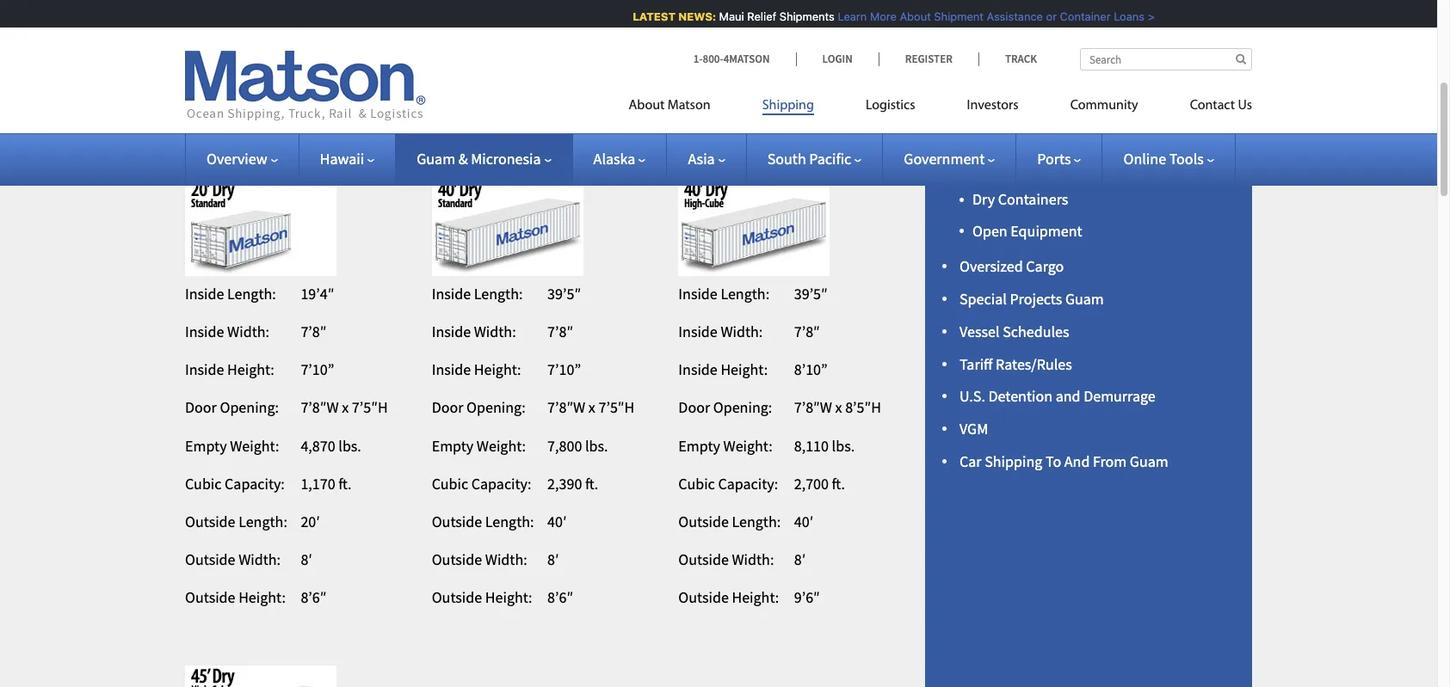 Task type: vqa. For each thing, say whether or not it's contained in the screenshot.
sulfur to the top
no



Task type: locate. For each thing, give the bounding box(es) containing it.
1 horizontal spatial outside length:
[[432, 512, 534, 532]]

0 horizontal spatial outside width:
[[185, 550, 281, 570]]

2 weight: from the left
[[477, 436, 526, 456]]

shipping down with on the top
[[762, 99, 814, 113]]

equipment for equipment overview
[[973, 125, 1044, 145]]

within
[[260, 114, 300, 134]]

& for guam & micronesia links
[[995, 8, 1007, 32]]

1 39'5″ from the left
[[548, 284, 581, 304]]

3 door from the left
[[679, 398, 710, 418]]

cubic capacity: left '2,700'
[[679, 474, 778, 494]]

3 cubic from the left
[[679, 474, 715, 494]]

3 outside length: from the left
[[679, 512, 781, 532]]

empty for 7,800 lbs.
[[432, 436, 474, 456]]

39'5″ for 8'10"
[[794, 284, 828, 304]]

inside width: for 7,800
[[432, 322, 516, 342]]

2 x from the left
[[589, 398, 596, 418]]

weight: for 8,110 lbs.
[[724, 436, 773, 456]]

outside length:
[[185, 512, 287, 532], [432, 512, 534, 532], [679, 512, 781, 532]]

inside height: for 4,870
[[185, 360, 274, 380]]

2 capacity: from the left
[[472, 474, 532, 494]]

2 empty from the left
[[432, 436, 474, 456]]

micronesia down matson offers a variety of equipment designed to meet specialized needs. for customers with specific shipping needs, our tracking system enables us to provide immediate information on the availability of all equipment within our system.
[[471, 149, 541, 169]]

1 horizontal spatial empty
[[432, 436, 474, 456]]

inside length: for 7,800
[[432, 284, 523, 304]]

ft. right '2,700'
[[832, 474, 845, 494]]

track
[[1005, 52, 1037, 66]]

x left the 8'5″h in the bottom right of the page
[[835, 398, 842, 418]]

cubic capacity: for 1,170 ft.
[[185, 474, 285, 494]]

1 horizontal spatial 8′
[[548, 550, 559, 570]]

1 weight: from the left
[[230, 436, 279, 456]]

3 opening: from the left
[[713, 398, 772, 418]]

contact
[[1190, 99, 1235, 113]]

2 horizontal spatial x
[[835, 398, 842, 418]]

x up 7,800 lbs.
[[589, 398, 596, 418]]

8,110 lbs.
[[794, 436, 855, 456]]

1 door opening: from the left
[[185, 398, 279, 418]]

micronesia
[[540, 3, 721, 54], [1010, 8, 1099, 32], [471, 149, 541, 169]]

shipping link
[[737, 90, 840, 126]]

2 7'8″ from the left
[[548, 322, 573, 342]]

2,700 ft.
[[794, 474, 845, 494]]

3 7'8″w from the left
[[794, 398, 832, 418]]

1 7'8″w x 7'5″h from the left
[[301, 398, 388, 418]]

2 7'5″h from the left
[[599, 398, 635, 418]]

empty weight: for 8,110 lbs.
[[679, 436, 773, 456]]

7'8″w for 4,870
[[301, 398, 339, 418]]

capacity: left '2,700'
[[718, 474, 778, 494]]

0 horizontal spatial outside height:
[[185, 588, 286, 608]]

3 8′ from the left
[[794, 550, 806, 570]]

matson inside about matson link
[[668, 99, 711, 113]]

top menu navigation
[[629, 90, 1253, 126]]

2 horizontal spatial inside width:
[[679, 322, 763, 342]]

community
[[1071, 99, 1139, 113]]

cubic capacity: left 2,390 at the bottom left
[[432, 474, 532, 494]]

1 horizontal spatial 7'5″h
[[599, 398, 635, 418]]

2 40′ from the left
[[794, 512, 814, 532]]

1 horizontal spatial 7'8″w
[[548, 398, 586, 418]]

0 horizontal spatial 7'8″
[[301, 322, 327, 342]]

1 horizontal spatial x
[[589, 398, 596, 418]]

guam right from
[[1130, 452, 1169, 472]]

3 outside width: from the left
[[679, 550, 774, 570]]

40′ down 2,390 at the bottom left
[[548, 512, 567, 532]]

8′
[[301, 550, 312, 570], [548, 550, 559, 570], [794, 550, 806, 570]]

3 7'8″ from the left
[[794, 322, 820, 342]]

about
[[894, 9, 925, 23], [629, 99, 665, 113]]

equipment down shipping
[[185, 114, 256, 134]]

40′ for 2,390 ft.
[[548, 512, 567, 532]]

capacity: left 2,390 at the bottom left
[[472, 474, 532, 494]]

2 door opening: from the left
[[432, 398, 526, 418]]

0 horizontal spatial 7'5″h
[[352, 398, 388, 418]]

8′ up 9'6″
[[794, 550, 806, 570]]

1 vertical spatial about
[[629, 99, 665, 113]]

1 capacity: from the left
[[225, 474, 285, 494]]

2 horizontal spatial inside height:
[[679, 360, 768, 380]]

1 horizontal spatial door opening:
[[432, 398, 526, 418]]

1 horizontal spatial matson
[[668, 99, 711, 113]]

2 lbs. from the left
[[585, 436, 608, 456]]

1 horizontal spatial cubic capacity:
[[432, 474, 532, 494]]

8′ down 2,390 at the bottom left
[[548, 550, 559, 570]]

cubic capacity: left the 1,170
[[185, 474, 285, 494]]

8,110
[[794, 436, 829, 456]]

of left the all
[[832, 89, 845, 109]]

0 horizontal spatial weight:
[[230, 436, 279, 456]]

for
[[660, 64, 681, 84]]

ft. for 2,700 ft.
[[832, 474, 845, 494]]

to left meet
[[486, 64, 499, 84]]

0 horizontal spatial door
[[185, 398, 217, 418]]

2 horizontal spatial door
[[679, 398, 710, 418]]

7'10" down the "19'4″"
[[301, 360, 334, 380]]

0 horizontal spatial 7'8″w
[[301, 398, 339, 418]]

0 horizontal spatial empty weight:
[[185, 436, 279, 456]]

& up the "track" link
[[995, 8, 1007, 32]]

7,800
[[548, 436, 582, 456]]

guam
[[399, 3, 500, 54], [943, 8, 991, 32], [1170, 97, 1209, 116], [417, 149, 455, 169], [1045, 161, 1084, 181], [1066, 289, 1104, 309], [1130, 452, 1169, 472]]

door for 8,110 lbs.
[[679, 398, 710, 418]]

2 horizontal spatial 7'8″
[[794, 322, 820, 342]]

ft. right 2,390 at the bottom left
[[585, 474, 599, 494]]

contact us link
[[1164, 90, 1253, 126]]

7'8″w x 7'5″h up '4,870 lbs.'
[[301, 398, 388, 418]]

tools
[[1170, 149, 1204, 169]]

designed
[[424, 64, 483, 84]]

0 vertical spatial equipment
[[349, 64, 421, 84]]

shipping
[[960, 64, 1018, 84], [1109, 97, 1167, 116], [762, 99, 814, 113], [985, 452, 1043, 472]]

lbs. right the 7,800 on the bottom left of page
[[585, 436, 608, 456]]

weight: left '8,110'
[[724, 436, 773, 456]]

2 horizontal spatial ft.
[[832, 474, 845, 494]]

1 horizontal spatial 7'10"
[[548, 360, 581, 380]]

3 door opening: from the left
[[679, 398, 772, 418]]

4matson
[[724, 52, 770, 66]]

3 weight: from the left
[[724, 436, 773, 456]]

2 cubic from the left
[[432, 474, 468, 494]]

ft. right the 1,170
[[339, 474, 352, 494]]

0 horizontal spatial 40′
[[548, 512, 567, 532]]

7'10" for 19'4″
[[301, 360, 334, 380]]

1 horizontal spatial &
[[508, 3, 532, 54]]

about down needs.
[[629, 99, 665, 113]]

register
[[905, 52, 953, 66]]

overview
[[1048, 125, 1108, 145], [207, 149, 267, 169]]

7'10"
[[301, 360, 334, 380], [548, 360, 581, 380]]

2 horizontal spatial capacity:
[[718, 474, 778, 494]]

0 horizontal spatial ft.
[[339, 474, 352, 494]]

empty weight: left '8,110'
[[679, 436, 773, 456]]

1 door from the left
[[185, 398, 217, 418]]

1 horizontal spatial inside length:
[[432, 284, 523, 304]]

opening:
[[220, 398, 279, 418], [467, 398, 526, 418], [713, 398, 772, 418]]

information
[[634, 89, 711, 109]]

register link
[[879, 52, 979, 66]]

1 vertical spatial overview
[[207, 149, 267, 169]]

refrigerated container shipping guam link
[[960, 97, 1209, 116]]

2 horizontal spatial outside width:
[[679, 550, 774, 570]]

1 vertical spatial of
[[832, 89, 845, 109]]

to
[[486, 64, 499, 84], [492, 89, 505, 109]]

equipment up system
[[349, 64, 421, 84]]

weight: left 4,870 at left
[[230, 436, 279, 456]]

contact us
[[1190, 99, 1253, 113]]

outside length: for 1,170
[[185, 512, 287, 532]]

shipping up online
[[1109, 97, 1167, 116]]

0 horizontal spatial matson
[[185, 64, 232, 84]]

7'8″w up 4,870 at left
[[301, 398, 339, 418]]

and
[[1065, 452, 1090, 472]]

guam down search 'search field' at top right
[[1170, 97, 1209, 116]]

empty
[[185, 436, 227, 456], [432, 436, 474, 456], [679, 436, 720, 456]]

2 horizontal spatial cubic capacity:
[[679, 474, 778, 494]]

3 capacity: from the left
[[718, 474, 778, 494]]

overview down refrigerated container shipping guam link
[[1048, 125, 1108, 145]]

x for 4,870
[[342, 398, 349, 418]]

outside height: for 1,170
[[185, 588, 286, 608]]

micronesia up needs.
[[540, 3, 721, 54]]

outside
[[185, 512, 235, 532], [432, 512, 482, 532], [679, 512, 729, 532], [185, 550, 235, 570], [432, 550, 482, 570], [679, 550, 729, 570], [185, 588, 235, 608], [432, 588, 482, 608], [679, 588, 729, 608]]

2 horizontal spatial outside length:
[[679, 512, 781, 532]]

door for 7,800 lbs.
[[432, 398, 464, 418]]

1 horizontal spatial weight:
[[477, 436, 526, 456]]

micronesia for guam & micronesia
[[471, 149, 541, 169]]

0 horizontal spatial 8′
[[301, 550, 312, 570]]

2 horizontal spatial weight:
[[724, 436, 773, 456]]

7'8″ for 8,110 lbs.
[[794, 322, 820, 342]]

vgm link
[[960, 419, 989, 439]]

1 8'6″ from the left
[[301, 588, 327, 608]]

all
[[848, 89, 864, 109]]

learn more about shipment assistance or container loans > link
[[832, 9, 1149, 23]]

1 horizontal spatial inside height:
[[432, 360, 521, 380]]

opening: for 4,870 lbs.
[[220, 398, 279, 418]]

2 7'10" from the left
[[548, 360, 581, 380]]

0 horizontal spatial 7'10"
[[301, 360, 334, 380]]

1 ft. from the left
[[339, 474, 352, 494]]

2 opening: from the left
[[467, 398, 526, 418]]

1 opening: from the left
[[220, 398, 279, 418]]

1 horizontal spatial overview
[[1048, 125, 1108, 145]]

–
[[1035, 161, 1042, 181]]

7'8″w
[[301, 398, 339, 418], [548, 398, 586, 418], [794, 398, 832, 418]]

equipment - guam & micronesia
[[185, 3, 721, 54]]

2 inside height: from the left
[[432, 360, 521, 380]]

0 horizontal spatial empty
[[185, 436, 227, 456]]

matson offers a variety of equipment designed to meet specialized needs. for customers with specific shipping needs, our tracking system enables us to provide immediate information on the availability of all equipment within our system.
[[185, 64, 864, 134]]

vessel schedules link
[[960, 322, 1070, 342]]

cubic for 2,700 ft.
[[679, 474, 715, 494]]

3 lbs. from the left
[[832, 436, 855, 456]]

1 horizontal spatial 40′
[[794, 512, 814, 532]]

dry containers link
[[973, 189, 1069, 209]]

inside width: for 4,870
[[185, 322, 269, 342]]

0 horizontal spatial opening:
[[220, 398, 279, 418]]

relief
[[741, 9, 771, 23]]

1,170 ft.
[[301, 474, 352, 494]]

1 outside height: from the left
[[185, 588, 286, 608]]

2 7'8″w from the left
[[548, 398, 586, 418]]

empty weight: left 4,870 at left
[[185, 436, 279, 456]]

3 empty weight: from the left
[[679, 436, 773, 456]]

2 empty weight: from the left
[[432, 436, 526, 456]]

2 8'6″ from the left
[[548, 588, 573, 608]]

0 horizontal spatial cubic
[[185, 474, 222, 494]]

7'10" up the 7,800 on the bottom left of page
[[548, 360, 581, 380]]

overview down within
[[207, 149, 267, 169]]

0 horizontal spatial 39'5″
[[548, 284, 581, 304]]

7'8″w x 7'5″h
[[301, 398, 388, 418], [548, 398, 635, 418]]

0 vertical spatial matson
[[185, 64, 232, 84]]

7'5″h up 7,800 lbs.
[[599, 398, 635, 418]]

equipment up dry
[[960, 161, 1032, 181]]

1 8′ from the left
[[301, 550, 312, 570]]

1 outside width: from the left
[[185, 550, 281, 570]]

0 horizontal spatial about
[[629, 99, 665, 113]]

2 horizontal spatial 7'8″w
[[794, 398, 832, 418]]

3 cubic capacity: from the left
[[679, 474, 778, 494]]

empty for 4,870 lbs.
[[185, 436, 227, 456]]

door opening: for 8,110 lbs.
[[679, 398, 772, 418]]

1 vertical spatial equipment
[[185, 114, 256, 134]]

inside width:
[[185, 322, 269, 342], [432, 322, 516, 342], [679, 322, 763, 342]]

guam down enables
[[417, 149, 455, 169]]

weight: for 7,800 lbs.
[[477, 436, 526, 456]]

2 horizontal spatial opening:
[[713, 398, 772, 418]]

lbs.
[[339, 436, 361, 456], [585, 436, 608, 456], [832, 436, 855, 456]]

container
[[1054, 9, 1105, 23], [1042, 97, 1106, 116]]

1 horizontal spatial empty weight:
[[432, 436, 526, 456]]

3 inside height: from the left
[[679, 360, 768, 380]]

empty weight: left the 7,800 on the bottom left of page
[[432, 436, 526, 456]]

0 horizontal spatial outside length:
[[185, 512, 287, 532]]

7'8″w up the 7,800 on the bottom left of page
[[548, 398, 586, 418]]

container down services
[[1042, 97, 1106, 116]]

2 inside length: from the left
[[432, 284, 523, 304]]

2 horizontal spatial &
[[995, 8, 1007, 32]]

1 outside length: from the left
[[185, 512, 287, 532]]

1 inside length: from the left
[[185, 284, 276, 304]]

2 7'8″w x 7'5″h from the left
[[548, 398, 635, 418]]

1 40′ from the left
[[548, 512, 567, 532]]

7'8″w x 7'5″h for 7,800
[[548, 398, 635, 418]]

3 ft. from the left
[[832, 474, 845, 494]]

1 horizontal spatial ft.
[[585, 474, 599, 494]]

of up tracking
[[333, 64, 346, 84]]

0 horizontal spatial capacity:
[[225, 474, 285, 494]]

0 horizontal spatial 7'8″w x 7'5″h
[[301, 398, 388, 418]]

track link
[[979, 52, 1037, 66]]

1 cubic from the left
[[185, 474, 222, 494]]

2 outside length: from the left
[[432, 512, 534, 532]]

2 horizontal spatial 8′
[[794, 550, 806, 570]]

1 horizontal spatial 7'8″w x 7'5″h
[[548, 398, 635, 418]]

vessel schedules
[[960, 322, 1070, 342]]

0 horizontal spatial &
[[459, 149, 468, 169]]

1 horizontal spatial lbs.
[[585, 436, 608, 456]]

&
[[508, 3, 532, 54], [995, 8, 1007, 32], [459, 149, 468, 169]]

vgm
[[960, 419, 989, 439]]

3 inside width: from the left
[[679, 322, 763, 342]]

shipment
[[928, 9, 978, 23]]

2 horizontal spatial cubic
[[679, 474, 715, 494]]

our right within
[[304, 114, 326, 134]]

length:
[[227, 284, 276, 304], [474, 284, 523, 304], [721, 284, 770, 304], [239, 512, 287, 532], [485, 512, 534, 532], [732, 512, 781, 532]]

2 horizontal spatial empty weight:
[[679, 436, 773, 456]]

immediate
[[561, 89, 631, 109]]

door opening:
[[185, 398, 279, 418], [432, 398, 526, 418], [679, 398, 772, 418]]

0 horizontal spatial cubic capacity:
[[185, 474, 285, 494]]

from
[[1093, 452, 1127, 472]]

1 7'5″h from the left
[[352, 398, 388, 418]]

2 39'5″ from the left
[[794, 284, 828, 304]]

1 7'10" from the left
[[301, 360, 334, 380]]

lbs. for 4,870 lbs.
[[339, 436, 361, 456]]

8′ for 2,700 ft.
[[794, 550, 806, 570]]

7,800 lbs.
[[548, 436, 608, 456]]

2 door from the left
[[432, 398, 464, 418]]

2 horizontal spatial empty
[[679, 436, 720, 456]]

1 x from the left
[[342, 398, 349, 418]]

tariff rates/rules
[[960, 354, 1072, 374]]

outside height:
[[185, 588, 286, 608], [432, 588, 533, 608], [679, 588, 779, 608]]

maui
[[713, 9, 738, 23]]

8′ down 20′ on the bottom left
[[301, 550, 312, 570]]

1 horizontal spatial outside height:
[[432, 588, 533, 608]]

3 outside height: from the left
[[679, 588, 779, 608]]

opening: for 8,110 lbs.
[[713, 398, 772, 418]]

1 7'8″ from the left
[[301, 322, 327, 342]]

3 x from the left
[[835, 398, 842, 418]]

to right us at the top left of page
[[492, 89, 505, 109]]

0 vertical spatial container
[[1054, 9, 1105, 23]]

2 ft. from the left
[[585, 474, 599, 494]]

about right more
[[894, 9, 925, 23]]

container right or
[[1054, 9, 1105, 23]]

1 horizontal spatial outside width:
[[432, 550, 527, 570]]

1 empty from the left
[[185, 436, 227, 456]]

7'5″h up '4,870 lbs.'
[[352, 398, 388, 418]]

2 horizontal spatial lbs.
[[832, 436, 855, 456]]

1 horizontal spatial 7'8″
[[548, 322, 573, 342]]

1 horizontal spatial 39'5″
[[794, 284, 828, 304]]

8'10"
[[794, 360, 828, 380]]

2 horizontal spatial outside height:
[[679, 588, 779, 608]]

0 horizontal spatial 8'6″
[[301, 588, 327, 608]]

equipment
[[349, 64, 421, 84], [185, 114, 256, 134]]

empty weight:
[[185, 436, 279, 456], [432, 436, 526, 456], [679, 436, 773, 456]]

x up '4,870 lbs.'
[[342, 398, 349, 418]]

7'8″w x 7'5″h up 7,800 lbs.
[[548, 398, 635, 418]]

1 horizontal spatial 8'6″
[[548, 588, 573, 608]]

shipping inside top menu navigation
[[762, 99, 814, 113]]

0 horizontal spatial x
[[342, 398, 349, 418]]

schedules
[[1003, 322, 1070, 342]]

3 inside length: from the left
[[679, 284, 770, 304]]

lbs. for 7,800 lbs.
[[585, 436, 608, 456]]

inside height: for 7,800
[[432, 360, 521, 380]]

lbs. for 8,110 lbs.
[[832, 436, 855, 456]]

2 8′ from the left
[[548, 550, 559, 570]]

weight: left the 7,800 on the bottom left of page
[[477, 436, 526, 456]]

vessel
[[960, 322, 1000, 342]]

inside length: for 4,870
[[185, 284, 276, 304]]

lbs. right 4,870 at left
[[339, 436, 361, 456]]

0 horizontal spatial inside height:
[[185, 360, 274, 380]]

community link
[[1045, 90, 1164, 126]]

with
[[755, 64, 783, 84]]

1 empty weight: from the left
[[185, 436, 279, 456]]

-
[[379, 3, 391, 54]]

0 horizontal spatial lbs.
[[339, 436, 361, 456]]

micronesia for guam & micronesia links
[[1010, 8, 1099, 32]]

of
[[333, 64, 346, 84], [832, 89, 845, 109]]

cubic capacity: for 2,700 ft.
[[679, 474, 778, 494]]

outside length: for 2,390
[[432, 512, 534, 532]]

0 horizontal spatial inside width:
[[185, 322, 269, 342]]

1 7'8″w from the left
[[301, 398, 339, 418]]

customers
[[684, 64, 752, 84]]

us
[[1238, 99, 1253, 113]]

1 horizontal spatial about
[[894, 9, 925, 23]]

19'4″
[[301, 284, 334, 304]]

& down enables
[[459, 149, 468, 169]]

capacity: left the 1,170
[[225, 474, 285, 494]]

1 horizontal spatial opening:
[[467, 398, 526, 418]]

2 inside width: from the left
[[432, 322, 516, 342]]

2 horizontal spatial inside length:
[[679, 284, 770, 304]]

40′ down '2,700'
[[794, 512, 814, 532]]

latest
[[627, 9, 670, 23]]

7'8″w up '8,110'
[[794, 398, 832, 418]]

40′ for 2,700 ft.
[[794, 512, 814, 532]]

1 horizontal spatial cubic
[[432, 474, 468, 494]]

1 cubic capacity: from the left
[[185, 474, 285, 494]]

1 vertical spatial matson
[[668, 99, 711, 113]]

matson left the on
[[668, 99, 711, 113]]

0 horizontal spatial inside length:
[[185, 284, 276, 304]]

None search field
[[1080, 48, 1253, 71]]

lbs. right '8,110'
[[832, 436, 855, 456]]

micronesia up track
[[1010, 8, 1099, 32]]

1 horizontal spatial equipment
[[349, 64, 421, 84]]

shipping services
[[960, 64, 1074, 84]]

& for guam & micronesia
[[459, 149, 468, 169]]

investors
[[967, 99, 1019, 113]]

about matson link
[[629, 90, 737, 126]]

2 outside height: from the left
[[432, 588, 533, 608]]

1 inside width: from the left
[[185, 322, 269, 342]]

inside height:
[[185, 360, 274, 380], [432, 360, 521, 380], [679, 360, 768, 380]]

0 horizontal spatial door opening:
[[185, 398, 279, 418]]

& up meet
[[508, 3, 532, 54]]

0 vertical spatial about
[[894, 9, 925, 23]]

2 outside width: from the left
[[432, 550, 527, 570]]

logistics
[[866, 99, 916, 113]]

3 empty from the left
[[679, 436, 720, 456]]

our down variety
[[290, 89, 312, 109]]

1 inside height: from the left
[[185, 360, 274, 380]]

1 lbs. from the left
[[339, 436, 361, 456]]

dry containers
[[973, 189, 1069, 209]]

1 horizontal spatial capacity:
[[472, 474, 532, 494]]

equipment up a
[[185, 3, 371, 54]]

equipment down refrigerated
[[973, 125, 1044, 145]]

our
[[290, 89, 312, 109], [304, 114, 326, 134]]

matson up shipping
[[185, 64, 232, 84]]

800-
[[703, 52, 724, 66]]

equipment overview
[[973, 125, 1108, 145]]

1 horizontal spatial door
[[432, 398, 464, 418]]

0 horizontal spatial equipment
[[185, 114, 256, 134]]

2 cubic capacity: from the left
[[432, 474, 532, 494]]

1 vertical spatial to
[[492, 89, 505, 109]]

asia
[[688, 149, 715, 169]]

0 vertical spatial overview
[[1048, 125, 1108, 145]]

about inside top menu navigation
[[629, 99, 665, 113]]

ft. for 1,170 ft.
[[339, 474, 352, 494]]



Task type: describe. For each thing, give the bounding box(es) containing it.
oversized cargo
[[960, 257, 1064, 276]]

special projects guam link
[[960, 289, 1104, 309]]

login
[[823, 52, 853, 66]]

7'8″w for 8,110
[[794, 398, 832, 418]]

7'10" for 39'5″
[[548, 360, 581, 380]]

enables
[[420, 89, 471, 109]]

to
[[1046, 452, 1062, 472]]

blue matson logo with ocean, shipping, truck, rail and logistics written beneath it. image
[[185, 51, 426, 121]]

provide
[[508, 89, 558, 109]]

open equipment
[[973, 221, 1083, 241]]

logistics link
[[840, 90, 941, 126]]

1 vertical spatial container
[[1042, 97, 1106, 116]]

pacific
[[809, 149, 852, 169]]

rates/rules
[[996, 354, 1072, 374]]

tracking
[[315, 89, 368, 109]]

cubic for 1,170 ft.
[[185, 474, 222, 494]]

car shipping to and from guam
[[960, 452, 1169, 472]]

needs,
[[244, 89, 287, 109]]

specific
[[786, 64, 835, 84]]

overview link
[[207, 149, 278, 169]]

39'5″ for 7'10"
[[548, 284, 581, 304]]

matson inside matson offers a variety of equipment designed to meet specialized needs. for customers with specific shipping needs, our tracking system enables us to provide immediate information on the availability of all equipment within our system.
[[185, 64, 232, 84]]

outside width: for 2,390
[[432, 550, 527, 570]]

2,390
[[548, 474, 582, 494]]

inside height: for 8,110
[[679, 360, 768, 380]]

hawaii link
[[320, 149, 375, 169]]

us
[[474, 89, 489, 109]]

online
[[1124, 149, 1167, 169]]

services
[[1021, 64, 1074, 84]]

empty weight: for 4,870 lbs.
[[185, 436, 279, 456]]

7'5″h for 7,800 lbs.
[[599, 398, 635, 418]]

>
[[1142, 9, 1149, 23]]

inside width: for 8,110
[[679, 322, 763, 342]]

4,870 lbs.
[[301, 436, 361, 456]]

20′
[[301, 512, 320, 532]]

1 vertical spatial our
[[304, 114, 326, 134]]

dry
[[973, 189, 995, 209]]

shipping up investors
[[960, 64, 1018, 84]]

on
[[714, 89, 731, 109]]

south pacific
[[768, 149, 852, 169]]

1 horizontal spatial of
[[832, 89, 845, 109]]

9'6″
[[794, 588, 820, 608]]

outside length: for 2,700
[[679, 512, 781, 532]]

search image
[[1236, 53, 1247, 65]]

door opening: for 4,870 lbs.
[[185, 398, 279, 418]]

asia link
[[688, 149, 725, 169]]

8′ for 2,390 ft.
[[548, 550, 559, 570]]

Search search field
[[1080, 48, 1253, 71]]

oversized cargo link
[[960, 257, 1064, 276]]

1-800-4matson link
[[694, 52, 796, 66]]

login link
[[796, 52, 879, 66]]

ft. for 2,390 ft.
[[585, 474, 599, 494]]

oversized
[[960, 257, 1023, 276]]

2,390 ft.
[[548, 474, 599, 494]]

opening: for 7,800 lbs.
[[467, 398, 526, 418]]

tariff
[[960, 354, 993, 374]]

4,870
[[301, 436, 335, 456]]

cubic for 2,390 ft.
[[432, 474, 468, 494]]

u.s. detention and demurrage link
[[960, 387, 1156, 407]]

guam & micronesia link
[[417, 149, 551, 169]]

7'8″ for 7,800 lbs.
[[548, 322, 573, 342]]

car shipping to and from guam link
[[960, 452, 1169, 472]]

news:
[[673, 9, 710, 23]]

system
[[371, 89, 417, 109]]

door opening: for 7,800 lbs.
[[432, 398, 526, 418]]

7'8″w for 7,800
[[548, 398, 586, 418]]

inside length: for 8,110
[[679, 284, 770, 304]]

refrigerated
[[960, 97, 1039, 116]]

7'8″w x 7'5″h for 4,870
[[301, 398, 388, 418]]

guam right projects
[[1066, 289, 1104, 309]]

about matson
[[629, 99, 711, 113]]

open
[[973, 221, 1008, 241]]

x for 8,110
[[835, 398, 842, 418]]

online tools
[[1124, 149, 1204, 169]]

assistance
[[981, 9, 1037, 23]]

empty for 8,110 lbs.
[[679, 436, 720, 456]]

system.
[[329, 114, 378, 134]]

shipping services link
[[960, 64, 1074, 84]]

u.s. detention and demurrage
[[960, 387, 1156, 407]]

links
[[1102, 8, 1146, 32]]

needs.
[[614, 64, 657, 84]]

alaska
[[594, 149, 636, 169]]

loans
[[1108, 9, 1139, 23]]

variety
[[286, 64, 330, 84]]

weight: for 4,870 lbs.
[[230, 436, 279, 456]]

outside height: for 2,700
[[679, 588, 779, 608]]

containers
[[998, 189, 1069, 209]]

capacity: for 1,170 ft.
[[225, 474, 285, 494]]

shipping left to
[[985, 452, 1043, 472]]

availability
[[758, 89, 829, 109]]

tariff rates/rules link
[[960, 354, 1072, 374]]

7'8″w x 8'5″h
[[794, 398, 881, 418]]

0 vertical spatial to
[[486, 64, 499, 84]]

1-800-4matson
[[694, 52, 770, 66]]

specialized
[[539, 64, 611, 84]]

government link
[[904, 149, 995, 169]]

and
[[1056, 387, 1081, 407]]

7'8″ for 4,870 lbs.
[[301, 322, 327, 342]]

capacity: for 2,390 ft.
[[472, 474, 532, 494]]

door for 4,870 lbs.
[[185, 398, 217, 418]]

shipping
[[185, 89, 241, 109]]

equipment overview link
[[973, 125, 1108, 145]]

shipments
[[774, 9, 829, 23]]

0 horizontal spatial of
[[333, 64, 346, 84]]

south
[[768, 149, 806, 169]]

equipment down containers on the right top of the page
[[1011, 221, 1083, 241]]

outside width: for 1,170
[[185, 550, 281, 570]]

8'6″ for 20′
[[301, 588, 327, 608]]

equipment for equipment - guam & micronesia
[[185, 3, 371, 54]]

equipment for equipment – guam
[[960, 161, 1032, 181]]

detention
[[989, 387, 1053, 407]]

guam right –
[[1045, 161, 1084, 181]]

guam up register at top
[[943, 8, 991, 32]]

latest news: maui relief shipments learn more about shipment assistance or container loans >
[[627, 9, 1149, 23]]

outside width: for 2,700
[[679, 550, 774, 570]]

car
[[960, 452, 982, 472]]

x for 7,800
[[589, 398, 596, 418]]

7'5″h for 4,870 lbs.
[[352, 398, 388, 418]]

u.s.
[[960, 387, 986, 407]]

outside height: for 2,390
[[432, 588, 533, 608]]

cubic capacity: for 2,390 ft.
[[432, 474, 532, 494]]

alaska link
[[594, 149, 646, 169]]

offers
[[235, 64, 272, 84]]

0 vertical spatial our
[[290, 89, 312, 109]]

2,700
[[794, 474, 829, 494]]

equipment – guam link
[[960, 161, 1084, 181]]

empty weight: for 7,800 lbs.
[[432, 436, 526, 456]]

guam up designed
[[399, 3, 500, 54]]

8′ for 1,170 ft.
[[301, 550, 312, 570]]

8'6″ for 40′
[[548, 588, 573, 608]]

capacity: for 2,700 ft.
[[718, 474, 778, 494]]



